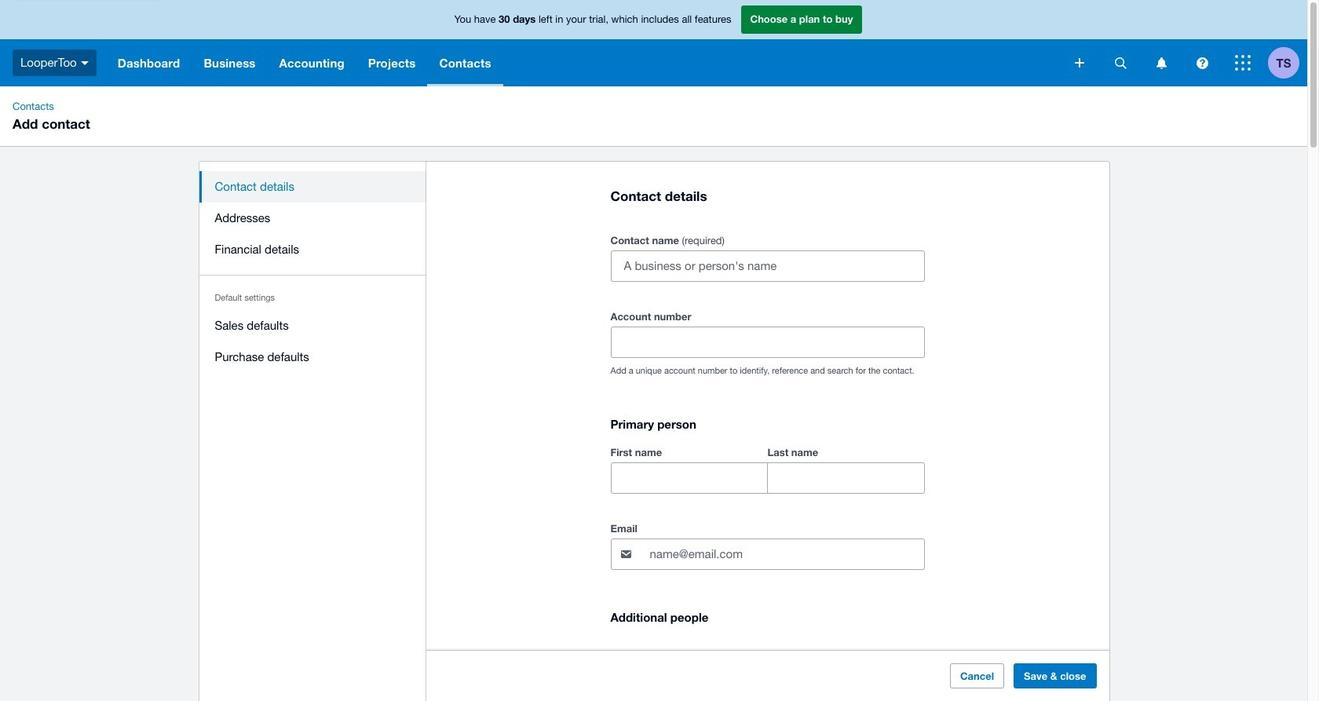 Task type: describe. For each thing, give the bounding box(es) containing it.
name@email.com text field
[[648, 540, 924, 569]]



Task type: vqa. For each thing, say whether or not it's contained in the screenshot.
left The
no



Task type: locate. For each thing, give the bounding box(es) containing it.
0 horizontal spatial svg image
[[1156, 57, 1166, 69]]

A business or person's name field
[[611, 251, 924, 281]]

svg image
[[1235, 55, 1251, 71], [1115, 57, 1126, 69], [1075, 58, 1084, 68], [81, 61, 88, 65]]

1 horizontal spatial svg image
[[1196, 57, 1208, 69]]

1 svg image from the left
[[1156, 57, 1166, 69]]

None field
[[611, 328, 924, 357], [611, 463, 767, 493], [767, 463, 924, 493], [611, 328, 924, 357], [611, 463, 767, 493], [767, 463, 924, 493]]

svg image
[[1156, 57, 1166, 69], [1196, 57, 1208, 69]]

menu
[[199, 162, 426, 382]]

2 svg image from the left
[[1196, 57, 1208, 69]]

banner
[[0, 0, 1307, 86]]

group
[[610, 443, 925, 494]]



